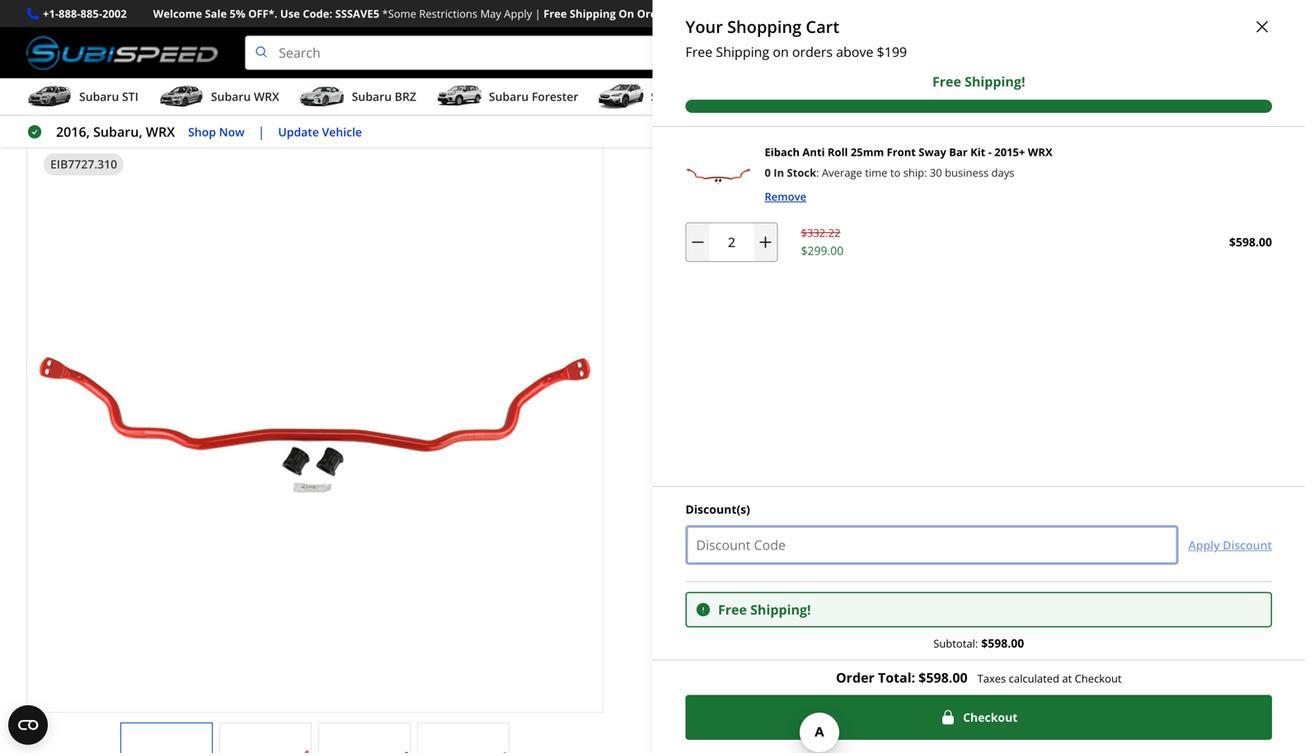 Task type: vqa. For each thing, say whether or not it's contained in the screenshot.
fits
yes



Task type: locate. For each thing, give the bounding box(es) containing it.
+1-888-885-2002
[[43, 6, 127, 21]]

0 vertical spatial a
[[755, 170, 761, 184]]

$299.00 inside your shopping cart dialog
[[801, 243, 844, 259]]

$332.22 up the free
[[801, 226, 841, 240]]

roll inside 'eibach anti roll 25mm front sway bar kit - 2015+ wrx 0 in stock : average time to ship: 30 business days'
[[828, 145, 848, 160]]

sway left the bars
[[289, 110, 315, 125]]

+1-
[[43, 6, 59, 21]]

anti for eibach anti roll 25mm front sway bar kit - 2015+ wrx
[[710, 138, 742, 161]]

on inside $332.22 save $33.22 on msrp (10%)
[[836, 217, 850, 233]]

suspension up eib7727.310
[[71, 110, 128, 125]]

return
[[1201, 6, 1235, 21]]

1 vertical spatial a
[[999, 627, 1007, 645]]

0 horizontal spatial suspension
[[71, 110, 128, 125]]

free
[[814, 244, 839, 261]]

anti
[[710, 138, 742, 161], [803, 145, 825, 160]]

0 horizontal spatial eibach
[[653, 138, 705, 161]]

25mm
[[780, 138, 831, 161], [851, 145, 884, 160]]

on down shopping
[[773, 43, 789, 61]]

this fits your: 2016, subaru, wrx
[[679, 524, 886, 542]]

4
[[749, 244, 756, 261]]

sway
[[289, 110, 315, 125], [882, 138, 923, 161], [919, 145, 946, 160]]

your shopping cart dialog
[[653, 0, 1305, 754]]

1 suspension from the left
[[71, 110, 128, 125]]

1 horizontal spatial front
[[887, 145, 916, 160]]

1 vertical spatial shipping
[[716, 43, 769, 61]]

eib7727.310 eibach anti roll 25mm front sway bar kit - 2015+ wrx, image
[[686, 143, 752, 209]]

off*.
[[248, 6, 277, 21]]

on left msrp
[[836, 217, 850, 233]]

your
[[686, 15, 723, 38]]

installments
[[843, 244, 922, 261]]

1 vertical spatial $299.00
[[801, 243, 844, 259]]

kit inside 'eibach anti roll 25mm front sway bar kit - 2015+ wrx 0 in stock : average time to ship: 30 business days'
[[971, 145, 986, 160]]

/ right linkage
[[271, 108, 276, 126]]

write a review
[[725, 170, 796, 184]]

or
[[717, 244, 730, 261]]

front
[[835, 138, 878, 161], [887, 145, 916, 160]]

1 horizontal spatial 25mm
[[851, 145, 884, 160]]

$332.22 save $33.22 on msrp (10%)
[[768, 201, 918, 233]]

front up to
[[887, 145, 916, 160]]

0 vertical spatial this
[[679, 524, 705, 542]]

shopping
[[727, 15, 802, 38]]

1 horizontal spatial $299.00
[[801, 243, 844, 259]]

save
[[768, 217, 793, 233]]

0 vertical spatial on
[[773, 43, 789, 61]]

0 horizontal spatial in
[[679, 244, 691, 261]]

orders
[[792, 43, 833, 61]]

0 horizontal spatial $299.00
[[653, 199, 751, 235]]

1 vertical spatial free shipping!
[[718, 601, 811, 619]]

warranty:
[[758, 627, 825, 645]]

0 vertical spatial $598.00
[[1229, 234, 1272, 250]]

0 horizontal spatial on
[[773, 43, 789, 61]]

this
[[679, 524, 705, 542], [828, 627, 853, 645]]

0 horizontal spatial 25mm
[[780, 138, 831, 161]]

average
[[822, 165, 862, 180]]

eibach anti roll 25mm front sway bar kit - 2015+ wrx link
[[765, 145, 1053, 160]]

1 empty star image from the left
[[696, 170, 711, 184]]

2 in from the left
[[733, 244, 745, 261]]

0 horizontal spatial free shipping!
[[718, 601, 811, 619]]

$332.22 up save
[[768, 201, 810, 217]]

empty star image right empty star icon
[[711, 170, 725, 184]]

this left fits in the bottom right of the page
[[679, 524, 705, 542]]

full right carries
[[1010, 627, 1029, 645]]

checkout right the at
[[1075, 671, 1122, 686]]

0 vertical spatial full
[[694, 244, 713, 261]]

0 horizontal spatial roll
[[746, 138, 776, 161]]

eibach inside 'eibach anti roll 25mm front sway bar kit - 2015+ wrx 0 in stock : average time to ship: 30 business days'
[[765, 145, 800, 160]]

details.
[[887, 649, 931, 666]]

1 2015+ from the top
[[995, 138, 1042, 161]]

0 horizontal spatial /
[[53, 108, 58, 126]]

bar up business
[[949, 145, 968, 160]]

front inside 'eibach anti roll 25mm front sway bar kit - 2015+ wrx 0 in stock : average time to ship: 30 business days'
[[887, 145, 916, 160]]

- for eibach anti roll 25mm front sway bar kit - 2015+ wrx
[[985, 138, 991, 161]]

1 vertical spatial $598.00
[[981, 636, 1024, 651]]

bar up the 30
[[927, 138, 955, 161]]

msrp
[[853, 217, 884, 233]]

:
[[816, 165, 819, 180]]

sway bars link
[[289, 110, 353, 125], [289, 110, 340, 125]]

2 2015+ from the top
[[995, 145, 1025, 160]]

5%
[[230, 6, 245, 21]]

free down your
[[686, 43, 713, 61]]

discount(s)
[[686, 502, 750, 517]]

Discount Code field
[[686, 526, 1179, 565]]

1 vertical spatial on
[[836, 217, 850, 233]]

anti up write at top right
[[710, 138, 742, 161]]

welcome sale 5% off*. use code: sssave5 *some restrictions may apply | free shipping on orders over $199
[[153, 6, 730, 21]]

sway up the 30
[[919, 145, 946, 160]]

0 horizontal spatial checkout
[[963, 710, 1018, 725]]

your shopping cart
[[686, 15, 840, 38]]

stock
[[787, 165, 816, 180]]

$332.22 inside $332.22 $299.00
[[801, 226, 841, 240]]

new
[[898, 627, 924, 645]]

1 horizontal spatial checkout
[[1075, 671, 1122, 686]]

0 vertical spatial checkout
[[1075, 671, 1122, 686]]

wrx
[[1046, 138, 1083, 161], [1028, 145, 1053, 160], [857, 524, 886, 542]]

0 horizontal spatial shipping!
[[750, 601, 811, 619]]

2 horizontal spatial $598.00
[[1229, 234, 1272, 250]]

-
[[985, 138, 991, 161], [988, 145, 992, 160]]

1 horizontal spatial roll
[[828, 145, 848, 160]]

anti up :
[[803, 145, 825, 160]]

|
[[535, 6, 541, 21]]

bar
[[927, 138, 955, 161], [949, 145, 968, 160]]

1 horizontal spatial this
[[828, 627, 853, 645]]

eibach up empty star icon
[[653, 138, 705, 161]]

0
[[765, 165, 771, 180]]

increment image
[[757, 234, 774, 251]]

bar inside 'eibach anti roll 25mm front sway bar kit - 2015+ wrx 0 in stock : average time to ship: 30 business days'
[[949, 145, 968, 160]]

none number field inside your shopping cart dialog
[[686, 223, 778, 262]]

$
[[877, 43, 885, 61]]

subaru,
[[804, 524, 853, 542]]

0 horizontal spatial $598.00
[[919, 669, 968, 687]]

a
[[755, 170, 761, 184], [999, 627, 1007, 645]]

1 horizontal spatial suspension
[[160, 110, 217, 125]]

use
[[280, 6, 300, 21]]

order
[[836, 669, 875, 687]]

1 horizontal spatial on
[[836, 217, 850, 233]]

3 / from the left
[[271, 108, 276, 126]]

eibach up in
[[765, 145, 800, 160]]

None number field
[[686, 223, 778, 262]]

shipping left on
[[570, 6, 616, 21]]

checkout inside button
[[963, 710, 1018, 725]]

1 / from the left
[[53, 108, 58, 126]]

0 vertical spatial shipping
[[570, 6, 616, 21]]

free shipping on orders above $ 199
[[686, 43, 907, 61]]

roll
[[746, 138, 776, 161], [828, 145, 848, 160]]

free shipping!
[[933, 73, 1025, 90], [718, 601, 811, 619]]

25mm up stock
[[780, 138, 831, 161]]

empty star image
[[696, 170, 711, 184], [711, 170, 725, 184]]

$332.22
[[768, 201, 810, 217], [801, 226, 841, 240]]

25mm up time
[[851, 145, 884, 160]]

subtotal: $598.00
[[934, 636, 1024, 651]]

suspension for suspension linkage
[[160, 110, 217, 125]]

1 horizontal spatial free shipping!
[[933, 73, 1025, 90]]

wrx inside 'eibach anti roll 25mm front sway bar kit - 2015+ wrx 0 in stock : average time to ship: 30 business days'
[[1028, 145, 1053, 160]]

warranty.
[[1121, 627, 1180, 645]]

1 vertical spatial checkout
[[963, 710, 1018, 725]]

cart
[[806, 15, 840, 38]]

- up days
[[988, 145, 992, 160]]

2 vertical spatial $598.00
[[919, 669, 968, 687]]

shipping!
[[965, 73, 1025, 90], [750, 601, 811, 619]]

0 horizontal spatial anti
[[710, 138, 742, 161]]

$299.00 down $33.22 at the right
[[801, 243, 844, 259]]

/ left suspension linkage
[[142, 108, 146, 126]]

time
[[865, 165, 888, 180]]

front up average
[[835, 138, 878, 161]]

sway up to
[[882, 138, 923, 161]]

1 vertical spatial $332.22
[[801, 226, 841, 240]]

bar for eibach anti roll 25mm front sway bar kit - 2015+ wrx
[[927, 138, 955, 161]]

kit
[[959, 138, 981, 161], [971, 145, 986, 160]]

decrement image
[[690, 234, 706, 251]]

over
[[677, 6, 702, 21]]

2 suspension from the left
[[160, 110, 217, 125]]

sway inside 'eibach anti roll 25mm front sway bar kit - 2015+ wrx 0 in stock : average time to ship: 30 business days'
[[919, 145, 946, 160]]

taxes calculated at checkout
[[978, 671, 1122, 686]]

empty star image left write at top right
[[696, 170, 711, 184]]

this inside this part is new and carries a full manufacturer warranty. see manufacturer's website for additional details.
[[828, 627, 853, 645]]

anti for eibach anti roll 25mm front sway bar kit - 2015+ wrx 0 in stock : average time to ship: 30 business days
[[803, 145, 825, 160]]

on
[[619, 6, 634, 21]]

- inside 'eibach anti roll 25mm front sway bar kit - 2015+ wrx 0 in stock : average time to ship: 30 business days'
[[988, 145, 992, 160]]

1 horizontal spatial eibach
[[765, 145, 800, 160]]

eibach for eibach anti roll 25mm front sway bar kit - 2015+ wrx
[[653, 138, 705, 161]]

roll up average
[[828, 145, 848, 160]]

1 horizontal spatial a
[[999, 627, 1007, 645]]

wrx for eibach anti roll 25mm front sway bar kit - 2015+ wrx 0 in stock : average time to ship: 30 business days
[[1028, 145, 1053, 160]]

authorized
[[709, 484, 764, 498]]

1 horizontal spatial /
[[142, 108, 146, 126]]

bars
[[318, 110, 340, 125]]

2 empty star image from the left
[[711, 170, 725, 184]]

suspension left linkage
[[160, 110, 217, 125]]

full inside this part is new and carries a full manufacturer warranty. see manufacturer's website for additional details.
[[1010, 627, 1029, 645]]

$332.22 inside $332.22 save $33.22 on msrp (10%)
[[768, 201, 810, 217]]

199
[[885, 43, 907, 61]]

eibach
[[653, 138, 705, 161], [765, 145, 800, 160], [816, 484, 851, 499]]

suspension linkage link
[[160, 110, 271, 125], [160, 110, 258, 125]]

1 horizontal spatial full
[[1010, 627, 1029, 645]]

this up additional
[[828, 627, 853, 645]]

1 horizontal spatial shipping
[[716, 43, 769, 61]]

0 horizontal spatial front
[[835, 138, 878, 161]]

/ up eib7727.310
[[53, 108, 58, 126]]

0 horizontal spatial a
[[755, 170, 761, 184]]

in
[[679, 244, 691, 261], [733, 244, 745, 261]]

a right carries
[[999, 627, 1007, 645]]

2 horizontal spatial eibach
[[816, 484, 851, 499]]

shipping down your shopping cart
[[716, 43, 769, 61]]

kit for eibach anti roll 25mm front sway bar kit - 2015+ wrx
[[959, 138, 981, 161]]

1 horizontal spatial in
[[733, 244, 745, 261]]

anti inside 'eibach anti roll 25mm front sway bar kit - 2015+ wrx 0 in stock : average time to ship: 30 business days'
[[803, 145, 825, 160]]

$299.00 up or
[[653, 199, 751, 235]]

885-
[[80, 6, 102, 21]]

full left or
[[694, 244, 713, 261]]

2 horizontal spatial /
[[271, 108, 276, 126]]

in left 4
[[733, 244, 745, 261]]

1 vertical spatial this
[[828, 627, 853, 645]]

eibach right of
[[816, 484, 851, 499]]

1 vertical spatial full
[[1010, 627, 1029, 645]]

roll up 0
[[746, 138, 776, 161]]

this part is new and carries a full manufacturer warranty. see manufacturer's website for additional details.
[[653, 627, 1205, 666]]

1 horizontal spatial anti
[[803, 145, 825, 160]]

calculated
[[1009, 671, 1060, 686]]

0 horizontal spatial shipping
[[570, 6, 616, 21]]

0 vertical spatial $332.22
[[768, 201, 810, 217]]

0 vertical spatial shipping!
[[965, 73, 1025, 90]]

a left 0
[[755, 170, 761, 184]]

2015+ for eibach anti roll 25mm front sway bar kit - 2015+ wrx 0 in stock : average time to ship: 30 business days
[[995, 145, 1025, 160]]

checkout down taxes
[[963, 710, 1018, 725]]

$199
[[705, 6, 730, 21]]

in left or
[[679, 244, 691, 261]]

this for fits
[[679, 524, 705, 542]]

$332.22 for in full or
[[768, 201, 810, 217]]

roll for eibach anti roll 25mm front sway bar kit - 2015+ wrx
[[746, 138, 776, 161]]

888-
[[59, 6, 80, 21]]

total:
[[878, 669, 915, 687]]

25mm inside 'eibach anti roll 25mm front sway bar kit - 2015+ wrx 0 in stock : average time to ship: 30 business days'
[[851, 145, 884, 160]]

subtotal:
[[934, 636, 978, 651]]

suspension
[[71, 110, 128, 125], [160, 110, 217, 125]]

- up business
[[985, 138, 991, 161]]

2015+ inside 'eibach anti roll 25mm front sway bar kit - 2015+ wrx 0 in stock : average time to ship: 30 business days'
[[995, 145, 1025, 160]]

sale
[[205, 6, 227, 21]]

30
[[930, 165, 942, 180]]

0 horizontal spatial this
[[679, 524, 705, 542]]

/ for suspension linkage
[[142, 108, 146, 126]]

2 / from the left
[[142, 108, 146, 126]]



Task type: describe. For each thing, give the bounding box(es) containing it.
free up eibach anti roll 25mm front sway bar kit - 2015+ wrx link
[[933, 73, 961, 90]]

write
[[725, 170, 752, 184]]

fits
[[709, 524, 729, 542]]

free right |
[[544, 6, 567, 21]]

$33.22
[[796, 217, 833, 233]]

authorized dealer of eibach
[[709, 484, 851, 499]]

eibach inside authorized dealer of eibach
[[816, 484, 851, 499]]

roll for eibach anti roll 25mm front sway bar kit - 2015+ wrx 0 in stock : average time to ship: 30 business days
[[828, 145, 848, 160]]

in
[[774, 165, 784, 180]]

free up manufacturer's warranty:
[[718, 601, 747, 619]]

eib7727.310
[[50, 156, 117, 172]]

days
[[992, 165, 1015, 180]]

open widget image
[[8, 706, 48, 745]]

search input field
[[245, 36, 1164, 70]]

your:
[[732, 524, 764, 542]]

0 vertical spatial $299.00
[[653, 199, 751, 235]]

sway bars
[[289, 110, 340, 125]]

$332.22 for $598.00
[[801, 226, 841, 240]]

ship:
[[903, 165, 927, 180]]

manufacturer
[[1033, 627, 1118, 645]]

1 in from the left
[[679, 244, 691, 261]]

interest-
[[760, 244, 814, 261]]

apply
[[504, 6, 532, 21]]

write a review link
[[725, 170, 796, 184]]

(10%)
[[887, 217, 918, 233]]

on inside your shopping cart dialog
[[773, 43, 789, 61]]

2015+ for eibach anti roll 25mm front sway bar kit - 2015+ wrx
[[995, 138, 1042, 161]]

taxes
[[978, 671, 1006, 686]]

+1-888-885-2002 link
[[43, 5, 127, 22]]

eibach anti roll 25mm front sway bar kit - 2015+ wrx
[[653, 138, 1083, 161]]

front for eibach anti roll 25mm front sway bar kit - 2015+ wrx 0 in stock : average time to ship: 30 business days
[[887, 145, 916, 160]]

see
[[1183, 627, 1205, 645]]

0 vertical spatial free shipping!
[[933, 73, 1025, 90]]

1 vertical spatial shipping!
[[750, 601, 811, 619]]

manufacturer's
[[653, 649, 747, 666]]

- for eibach anti roll 25mm front sway bar kit - 2015+ wrx 0 in stock : average time to ship: 30 business days
[[988, 145, 992, 160]]

suspension for suspension
[[71, 110, 128, 125]]

at
[[1062, 671, 1072, 686]]

this for part
[[828, 627, 853, 645]]

carries
[[955, 627, 996, 645]]

*some
[[382, 6, 416, 21]]

orders
[[637, 6, 674, 21]]

eibach for eibach anti roll 25mm front sway bar kit - 2015+ wrx 0 in stock : average time to ship: 30 business days
[[765, 145, 800, 160]]

kit for eibach anti roll 25mm front sway bar kit - 2015+ wrx 0 in stock : average time to ship: 30 business days
[[971, 145, 986, 160]]

wrx for eibach anti roll 25mm front sway bar kit - 2015+ wrx
[[1046, 138, 1083, 161]]

eibach anti roll 25mm front sway bar kit - 2015+ wrx 0 in stock : average time to ship: 30 business days
[[765, 145, 1053, 180]]

welcome
[[153, 6, 202, 21]]

bar for eibach anti roll 25mm front sway bar kit - 2015+ wrx 0 in stock : average time to ship: 30 business days
[[949, 145, 968, 160]]

empty star image
[[682, 170, 696, 184]]

policy
[[1238, 6, 1267, 21]]

for
[[801, 649, 819, 666]]

additional
[[823, 649, 884, 666]]

eibach link
[[816, 482, 851, 500]]

25mm for eibach anti roll 25mm front sway bar kit - 2015+ wrx 0 in stock : average time to ship: 30 business days
[[851, 145, 884, 160]]

shipping inside your shopping cart dialog
[[716, 43, 769, 61]]

/ for suspension
[[53, 108, 58, 126]]

order total: $598.00
[[836, 669, 968, 687]]

1 horizontal spatial shipping!
[[965, 73, 1025, 90]]

linkage
[[220, 110, 258, 125]]

may
[[480, 6, 501, 21]]

1 horizontal spatial $598.00
[[981, 636, 1024, 651]]

remove button
[[765, 188, 806, 205]]

25mm for eibach anti roll 25mm front sway bar kit - 2015+ wrx
[[780, 138, 831, 161]]

sway for eibach anti roll 25mm front sway bar kit - 2015+ wrx
[[882, 138, 923, 161]]

and
[[928, 627, 951, 645]]

0 horizontal spatial full
[[694, 244, 713, 261]]

business
[[945, 165, 989, 180]]

website
[[750, 649, 798, 666]]

sssave5
[[335, 6, 379, 21]]

checkout button
[[686, 695, 1272, 740]]

in full or in 4 interest-free installments
[[679, 244, 922, 261]]

review
[[764, 170, 796, 184]]

dealer
[[767, 484, 800, 498]]

a inside this part is new and carries a full manufacturer warranty. see manufacturer's website for additional details.
[[999, 627, 1007, 645]]

sway for eibach anti roll 25mm front sway bar kit - 2015+ wrx 0 in stock : average time to ship: 30 business days
[[919, 145, 946, 160]]

restrictions
[[419, 6, 478, 21]]

return policy link
[[1201, 5, 1267, 22]]

/ for sway bars
[[271, 108, 276, 126]]

code:
[[303, 6, 332, 21]]

part
[[856, 627, 882, 645]]

2016,
[[767, 524, 801, 542]]

$332.22 $299.00
[[801, 226, 844, 259]]

return policy
[[1201, 6, 1267, 21]]

of
[[802, 484, 812, 498]]

front for eibach anti roll 25mm front sway bar kit - 2015+ wrx
[[835, 138, 878, 161]]

remove
[[765, 189, 806, 204]]

manufacturer's
[[653, 627, 755, 645]]

checkout link
[[686, 695, 1272, 740]]

is
[[885, 627, 895, 645]]

to
[[890, 165, 901, 180]]



